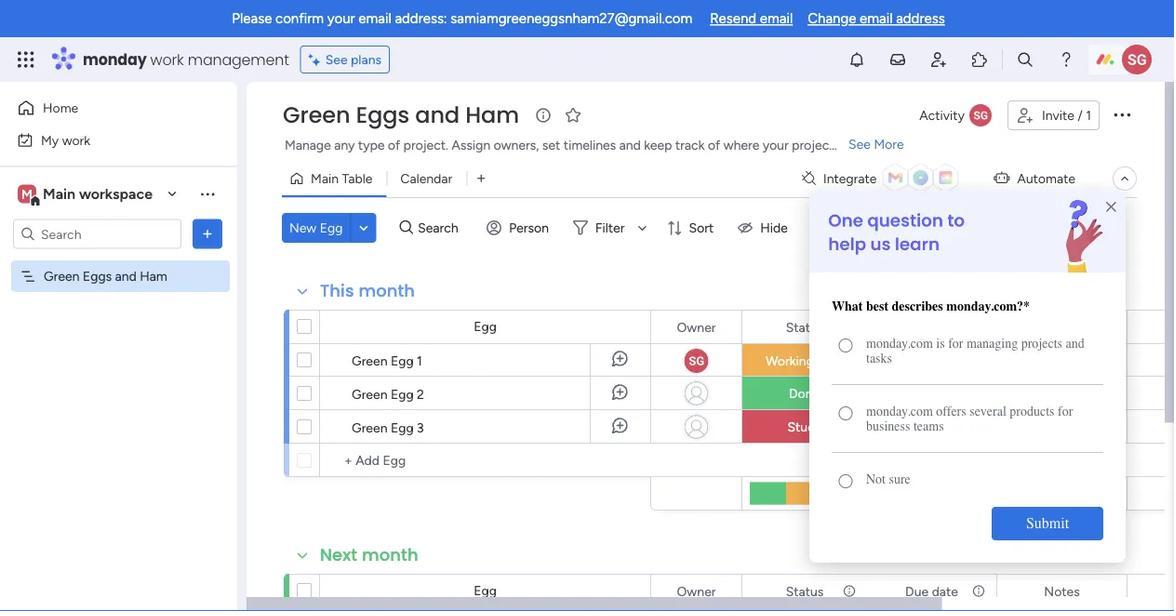 Task type: vqa. For each thing, say whether or not it's contained in the screenshot.
THE SEARCH EVERYTHING icon
yes



Task type: locate. For each thing, give the bounding box(es) containing it.
nov 17
[[916, 386, 953, 401]]

new
[[289, 220, 317, 236]]

green eggs and ham list box
[[0, 257, 237, 543]]

due date left column information image
[[905, 583, 958, 599]]

show board description image
[[532, 106, 555, 125]]

0 vertical spatial date
[[932, 319, 958, 335]]

work right monday
[[150, 49, 184, 70]]

0 horizontal spatial green eggs and ham
[[44, 268, 167, 284]]

1 horizontal spatial email
[[760, 10, 793, 27]]

and left the keep
[[619, 137, 641, 153]]

due date field left column information image
[[901, 581, 963, 601]]

Due date field
[[901, 317, 963, 337], [901, 581, 963, 601]]

status field left column information icon
[[781, 581, 828, 601]]

1 vertical spatial 1
[[417, 353, 422, 368]]

Green Eggs and Ham field
[[278, 100, 524, 131]]

0 vertical spatial eggs
[[356, 100, 409, 131]]

egg for green egg 2
[[391, 386, 414, 402]]

email
[[358, 10, 391, 27], [760, 10, 793, 27], [860, 10, 893, 27]]

Owner field
[[672, 317, 721, 337], [672, 581, 721, 601]]

0 vertical spatial owner field
[[672, 317, 721, 337]]

monday work management
[[83, 49, 289, 70]]

1 horizontal spatial your
[[763, 137, 789, 153]]

main right workspace image
[[43, 185, 75, 203]]

2 owner from the top
[[677, 583, 716, 599]]

work for my
[[62, 132, 90, 148]]

nov for nov 17
[[916, 386, 938, 401]]

0 horizontal spatial 1
[[417, 353, 422, 368]]

resend
[[710, 10, 756, 27]]

of right type on the top left of page
[[388, 137, 400, 153]]

sort button
[[659, 213, 725, 243]]

1 horizontal spatial eggs
[[356, 100, 409, 131]]

1 vertical spatial date
[[932, 583, 958, 599]]

/
[[1078, 107, 1083, 123]]

1 horizontal spatial 1
[[1086, 107, 1091, 123]]

1 horizontal spatial and
[[415, 100, 460, 131]]

1 for green egg 1
[[417, 353, 422, 368]]

of right 'track'
[[708, 137, 720, 153]]

table
[[342, 171, 373, 187]]

1 horizontal spatial ham
[[465, 100, 519, 131]]

your
[[327, 10, 355, 27], [763, 137, 789, 153]]

1 vertical spatial eggs
[[83, 268, 112, 284]]

main inside workspace selection element
[[43, 185, 75, 203]]

0 vertical spatial due date field
[[901, 317, 963, 337]]

nov left 17 at bottom right
[[916, 386, 938, 401]]

month
[[359, 279, 415, 303], [362, 543, 418, 567]]

2 due date from the top
[[905, 583, 958, 599]]

action
[[1028, 354, 1063, 369]]

due
[[905, 319, 929, 335], [905, 583, 929, 599]]

inbox image
[[888, 50, 907, 69]]

1 nov from the top
[[916, 386, 938, 401]]

1 vertical spatial due date
[[905, 583, 958, 599]]

see inside button
[[325, 52, 348, 67]]

Notes field
[[1039, 581, 1084, 601]]

invite
[[1042, 107, 1074, 123]]

0 vertical spatial ham
[[465, 100, 519, 131]]

due date
[[905, 319, 958, 335], [905, 583, 958, 599]]

status
[[786, 319, 824, 335], [786, 583, 824, 599]]

3 email from the left
[[860, 10, 893, 27]]

please confirm your email address: samiamgreeneggsnham27@gmail.com
[[232, 10, 692, 27]]

set
[[542, 137, 560, 153]]

invite / 1
[[1042, 107, 1091, 123]]

activity button
[[912, 100, 1000, 130]]

1 owner from the top
[[677, 319, 716, 335]]

month for this month
[[359, 279, 415, 303]]

options image
[[198, 225, 217, 243]]

and inside list box
[[115, 268, 137, 284]]

1 due from the top
[[905, 319, 929, 335]]

1 vertical spatial due
[[905, 583, 929, 599]]

next month
[[320, 543, 418, 567]]

1 inside button
[[1086, 107, 1091, 123]]

month right this
[[359, 279, 415, 303]]

This month field
[[315, 279, 420, 303]]

filter
[[595, 220, 625, 236]]

green eggs and ham up project.
[[283, 100, 519, 131]]

eggs up type on the top left of page
[[356, 100, 409, 131]]

where
[[723, 137, 759, 153]]

automate
[[1017, 171, 1075, 187]]

owner
[[677, 319, 716, 335], [677, 583, 716, 599]]

egg for green egg 1
[[391, 353, 414, 368]]

Search in workspace field
[[39, 223, 155, 245]]

0 horizontal spatial ham
[[140, 268, 167, 284]]

address
[[896, 10, 945, 27]]

main
[[311, 171, 339, 187], [43, 185, 75, 203]]

1 vertical spatial month
[[362, 543, 418, 567]]

owner for 2nd the owner field from the bottom of the page
[[677, 319, 716, 335]]

workspace
[[79, 185, 153, 203]]

main left table
[[311, 171, 339, 187]]

main for main workspace
[[43, 185, 75, 203]]

date left column information image
[[932, 583, 958, 599]]

working on it
[[766, 353, 843, 369]]

status for second status field from the bottom
[[786, 319, 824, 335]]

status up working on it
[[786, 319, 824, 335]]

0 vertical spatial your
[[327, 10, 355, 27]]

2 horizontal spatial email
[[860, 10, 893, 27]]

date up 17 at bottom right
[[932, 319, 958, 335]]

2 nov from the top
[[916, 420, 938, 434]]

email up plans
[[358, 10, 391, 27]]

see left plans
[[325, 52, 348, 67]]

track
[[675, 137, 705, 153]]

ham up assign
[[465, 100, 519, 131]]

1 horizontal spatial of
[[708, 137, 720, 153]]

green eggs and ham
[[283, 100, 519, 131], [44, 268, 167, 284]]

change email address
[[808, 10, 945, 27]]

0 horizontal spatial work
[[62, 132, 90, 148]]

egg inside button
[[320, 220, 343, 236]]

0 vertical spatial work
[[150, 49, 184, 70]]

status field up working on it
[[781, 317, 828, 337]]

resend email
[[710, 10, 793, 27]]

due up nov 17
[[905, 319, 929, 335]]

collapse board header image
[[1117, 171, 1132, 186]]

column information image
[[971, 584, 986, 599]]

1
[[1086, 107, 1091, 123], [417, 353, 422, 368]]

notes
[[1044, 583, 1080, 599]]

0 vertical spatial month
[[359, 279, 415, 303]]

None field
[[1039, 317, 1084, 337]]

m
[[21, 186, 33, 202]]

status left column information icon
[[786, 583, 824, 599]]

work inside "button"
[[62, 132, 90, 148]]

0 horizontal spatial see
[[325, 52, 348, 67]]

eggs
[[356, 100, 409, 131], [83, 268, 112, 284]]

1 horizontal spatial work
[[150, 49, 184, 70]]

action items
[[1028, 354, 1096, 369]]

1 vertical spatial and
[[619, 137, 641, 153]]

0 vertical spatial status
[[786, 319, 824, 335]]

0 horizontal spatial and
[[115, 268, 137, 284]]

of
[[388, 137, 400, 153], [708, 137, 720, 153]]

1 for invite / 1
[[1086, 107, 1091, 123]]

1 up '2'
[[417, 353, 422, 368]]

ham down search in workspace "field"
[[140, 268, 167, 284]]

0 vertical spatial due date
[[905, 319, 958, 335]]

3
[[417, 420, 424, 435]]

owners,
[[494, 137, 539, 153]]

email right resend in the top of the page
[[760, 10, 793, 27]]

green egg 3
[[352, 420, 424, 435]]

0 vertical spatial 1
[[1086, 107, 1091, 123]]

0 horizontal spatial email
[[358, 10, 391, 27]]

2 email from the left
[[760, 10, 793, 27]]

2 status from the top
[[786, 583, 824, 599]]

and down search in workspace "field"
[[115, 268, 137, 284]]

0 horizontal spatial main
[[43, 185, 75, 203]]

egg
[[320, 220, 343, 236], [474, 319, 497, 334], [391, 353, 414, 368], [391, 386, 414, 402], [391, 420, 414, 435], [474, 583, 497, 599]]

your right where
[[763, 137, 789, 153]]

due date up nov 17
[[905, 319, 958, 335]]

1 horizontal spatial see
[[848, 136, 871, 152]]

0 vertical spatial see
[[325, 52, 348, 67]]

0 vertical spatial due
[[905, 319, 929, 335]]

home
[[43, 100, 78, 116]]

1 vertical spatial nov
[[916, 420, 938, 434]]

see left the more
[[848, 136, 871, 152]]

1 right /
[[1086, 107, 1091, 123]]

owner for first the owner field from the bottom
[[677, 583, 716, 599]]

email right change
[[860, 10, 893, 27]]

1 vertical spatial status field
[[781, 581, 828, 601]]

and up project.
[[415, 100, 460, 131]]

nov left 18
[[916, 420, 938, 434]]

2
[[417, 386, 424, 402]]

work right my
[[62, 132, 90, 148]]

plans
[[351, 52, 382, 67]]

green up the manage
[[283, 100, 350, 131]]

any
[[334, 137, 355, 153]]

eggs inside green eggs and ham list box
[[83, 268, 112, 284]]

add to favorites image
[[564, 106, 582, 124]]

nov for nov 18
[[916, 420, 938, 434]]

see more
[[848, 136, 904, 152]]

0 horizontal spatial eggs
[[83, 268, 112, 284]]

type
[[358, 137, 385, 153]]

1 vertical spatial green eggs and ham
[[44, 268, 167, 284]]

1 email from the left
[[358, 10, 391, 27]]

1 status from the top
[[786, 319, 824, 335]]

my work
[[41, 132, 90, 148]]

1 vertical spatial owner
[[677, 583, 716, 599]]

1 vertical spatial owner field
[[672, 581, 721, 601]]

person button
[[479, 213, 560, 243]]

due left column information image
[[905, 583, 929, 599]]

hide button
[[730, 213, 799, 243]]

0 horizontal spatial of
[[388, 137, 400, 153]]

eggs down search in workspace "field"
[[83, 268, 112, 284]]

v2 done deadline image
[[874, 385, 888, 402]]

help image
[[1057, 50, 1075, 69]]

Status field
[[781, 317, 828, 337], [781, 581, 828, 601]]

notifications image
[[847, 50, 866, 69]]

1 vertical spatial work
[[62, 132, 90, 148]]

green inside list box
[[44, 268, 80, 284]]

month right next
[[362, 543, 418, 567]]

sam green image
[[1122, 45, 1152, 74]]

see for see plans
[[325, 52, 348, 67]]

month for next month
[[362, 543, 418, 567]]

ham
[[465, 100, 519, 131], [140, 268, 167, 284]]

change
[[808, 10, 856, 27]]

and
[[415, 100, 460, 131], [619, 137, 641, 153], [115, 268, 137, 284]]

0 vertical spatial nov
[[916, 386, 938, 401]]

main table button
[[282, 164, 386, 193]]

option
[[0, 260, 237, 263]]

1 vertical spatial ham
[[140, 268, 167, 284]]

see
[[325, 52, 348, 67], [848, 136, 871, 152]]

manage
[[285, 137, 331, 153]]

1 vertical spatial due date field
[[901, 581, 963, 601]]

green eggs and ham down search in workspace "field"
[[44, 268, 167, 284]]

2 vertical spatial and
[[115, 268, 137, 284]]

green down search in workspace "field"
[[44, 268, 80, 284]]

0 vertical spatial owner
[[677, 319, 716, 335]]

date
[[932, 319, 958, 335], [932, 583, 958, 599]]

this month
[[320, 279, 415, 303]]

v2 overdue deadline image
[[874, 352, 888, 370]]

1 vertical spatial status
[[786, 583, 824, 599]]

due date field up nov 17
[[901, 317, 963, 337]]

search everything image
[[1016, 50, 1034, 69]]

Search field
[[413, 215, 469, 241]]

0 vertical spatial status field
[[781, 317, 828, 337]]

1 horizontal spatial main
[[311, 171, 339, 187]]

filter button
[[566, 213, 654, 243]]

1 vertical spatial see
[[848, 136, 871, 152]]

main inside button
[[311, 171, 339, 187]]

0 vertical spatial green eggs and ham
[[283, 100, 519, 131]]

nov 18
[[916, 420, 953, 434]]

your up 'see plans' button
[[327, 10, 355, 27]]



Task type: describe. For each thing, give the bounding box(es) containing it.
address:
[[395, 10, 447, 27]]

green egg 1
[[352, 353, 422, 368]]

email for resend email
[[760, 10, 793, 27]]

+ Add Egg text field
[[329, 449, 642, 472]]

1 horizontal spatial green eggs and ham
[[283, 100, 519, 131]]

see for see more
[[848, 136, 871, 152]]

invite / 1 button
[[1007, 100, 1100, 130]]

email for change email address
[[860, 10, 893, 27]]

new egg
[[289, 220, 343, 236]]

on
[[817, 353, 832, 369]]

green down the green egg 1
[[352, 386, 387, 402]]

17
[[941, 386, 953, 401]]

2 horizontal spatial and
[[619, 137, 641, 153]]

management
[[188, 49, 289, 70]]

1 due date from the top
[[905, 319, 958, 335]]

my
[[41, 132, 59, 148]]

0 horizontal spatial your
[[327, 10, 355, 27]]

assign
[[452, 137, 490, 153]]

calendar button
[[386, 164, 466, 193]]

2 of from the left
[[708, 137, 720, 153]]

calendar
[[400, 171, 452, 187]]

integrate
[[823, 171, 877, 187]]

2 owner field from the top
[[672, 581, 721, 601]]

project
[[792, 137, 834, 153]]

workspace selection element
[[18, 183, 155, 207]]

done
[[789, 386, 820, 401]]

1 vertical spatial your
[[763, 137, 789, 153]]

2 due from the top
[[905, 583, 929, 599]]

autopilot image
[[994, 166, 1010, 190]]

1 status field from the top
[[781, 317, 828, 337]]

manage any type of project. assign owners, set timelines and keep track of where your project stands.
[[285, 137, 879, 153]]

work for monday
[[150, 49, 184, 70]]

this
[[320, 279, 354, 303]]

options image
[[1111, 103, 1133, 125]]

18
[[941, 420, 953, 434]]

main workspace
[[43, 185, 153, 203]]

1 date from the top
[[932, 319, 958, 335]]

change email address link
[[808, 10, 945, 27]]

ham inside list box
[[140, 268, 167, 284]]

green up green egg 2
[[352, 353, 387, 368]]

2 due date field from the top
[[901, 581, 963, 601]]

1 due date field from the top
[[901, 317, 963, 337]]

2 status field from the top
[[781, 581, 828, 601]]

arrow down image
[[631, 217, 654, 239]]

samiamgreeneggsnham27@gmail.com
[[451, 10, 692, 27]]

confirm
[[275, 10, 324, 27]]

main table
[[311, 171, 373, 187]]

hide
[[760, 220, 788, 236]]

invite members image
[[929, 50, 948, 69]]

green egg 2
[[352, 386, 424, 402]]

status for 1st status field from the bottom
[[786, 583, 824, 599]]

it
[[835, 353, 843, 369]]

next
[[320, 543, 357, 567]]

monday
[[83, 49, 147, 70]]

see plans button
[[300, 46, 390, 73]]

apps image
[[970, 50, 989, 69]]

see more link
[[847, 135, 906, 153]]

sort
[[689, 220, 714, 236]]

2 date from the top
[[932, 583, 958, 599]]

Next month field
[[315, 543, 423, 567]]

items
[[1066, 354, 1096, 369]]

add view image
[[477, 172, 485, 185]]

egg for green egg 3
[[391, 420, 414, 435]]

my work button
[[11, 125, 200, 155]]

home button
[[11, 93, 200, 123]]

more
[[874, 136, 904, 152]]

0 vertical spatial and
[[415, 100, 460, 131]]

egg for new egg
[[320, 220, 343, 236]]

1 of from the left
[[388, 137, 400, 153]]

new egg button
[[282, 213, 350, 243]]

angle down image
[[359, 221, 368, 235]]

stands.
[[837, 137, 879, 153]]

column information image
[[842, 584, 857, 599]]

keep
[[644, 137, 672, 153]]

see plans
[[325, 52, 382, 67]]

project.
[[403, 137, 448, 153]]

person
[[509, 220, 549, 236]]

activity
[[919, 107, 965, 123]]

green down green egg 2
[[352, 420, 387, 435]]

working
[[766, 353, 814, 369]]

main for main table
[[311, 171, 339, 187]]

timelines
[[564, 137, 616, 153]]

workspace image
[[18, 184, 36, 204]]

stuck
[[787, 419, 821, 435]]

resend email link
[[710, 10, 793, 27]]

v2 search image
[[400, 217, 413, 238]]

workspace options image
[[198, 184, 217, 203]]

dapulse integrations image
[[802, 172, 816, 186]]

select product image
[[17, 50, 35, 69]]

green eggs and ham inside green eggs and ham list box
[[44, 268, 167, 284]]

please
[[232, 10, 272, 27]]

1 owner field from the top
[[672, 317, 721, 337]]



